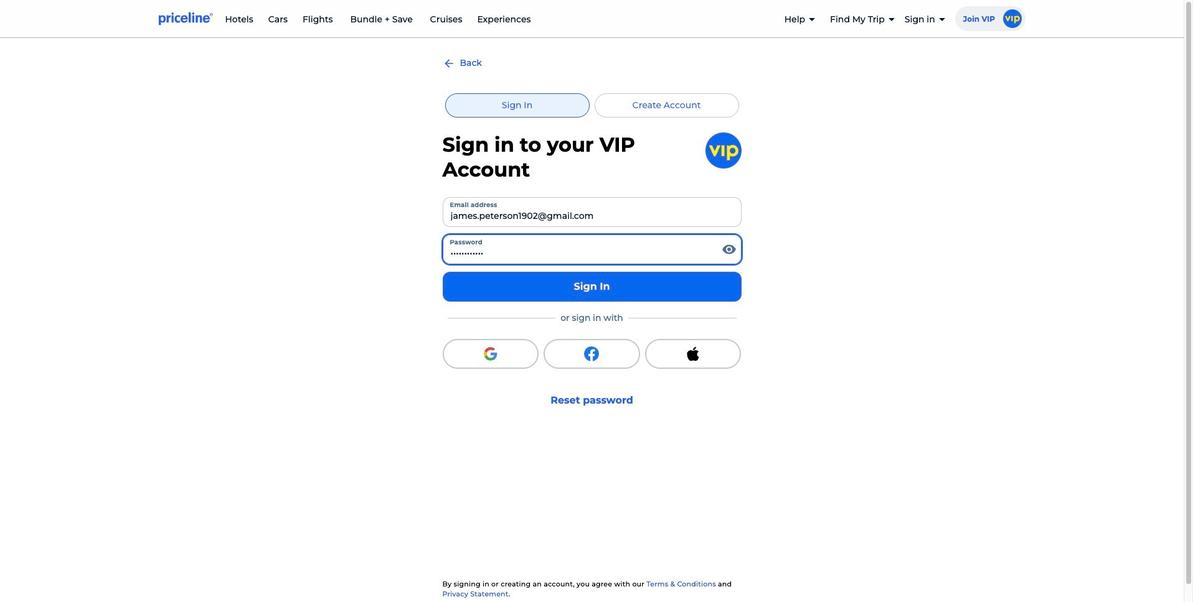 Task type: describe. For each thing, give the bounding box(es) containing it.
Password password field
[[442, 235, 741, 265]]

Email address text field
[[442, 198, 741, 228]]

vip badge icon image
[[1003, 9, 1022, 28]]



Task type: locate. For each thing, give the bounding box(es) containing it.
sign in with google image
[[483, 347, 498, 362]]

sign in with facebook image
[[584, 347, 599, 362]]

sign in with apple image
[[686, 347, 701, 362]]

tab list
[[442, 94, 741, 118]]

priceline.com home image
[[158, 12, 213, 26]]

vip logo image
[[705, 133, 741, 169]]



Task type: vqa. For each thing, say whether or not it's contained in the screenshot.
flight-search-form 'Element'
no



